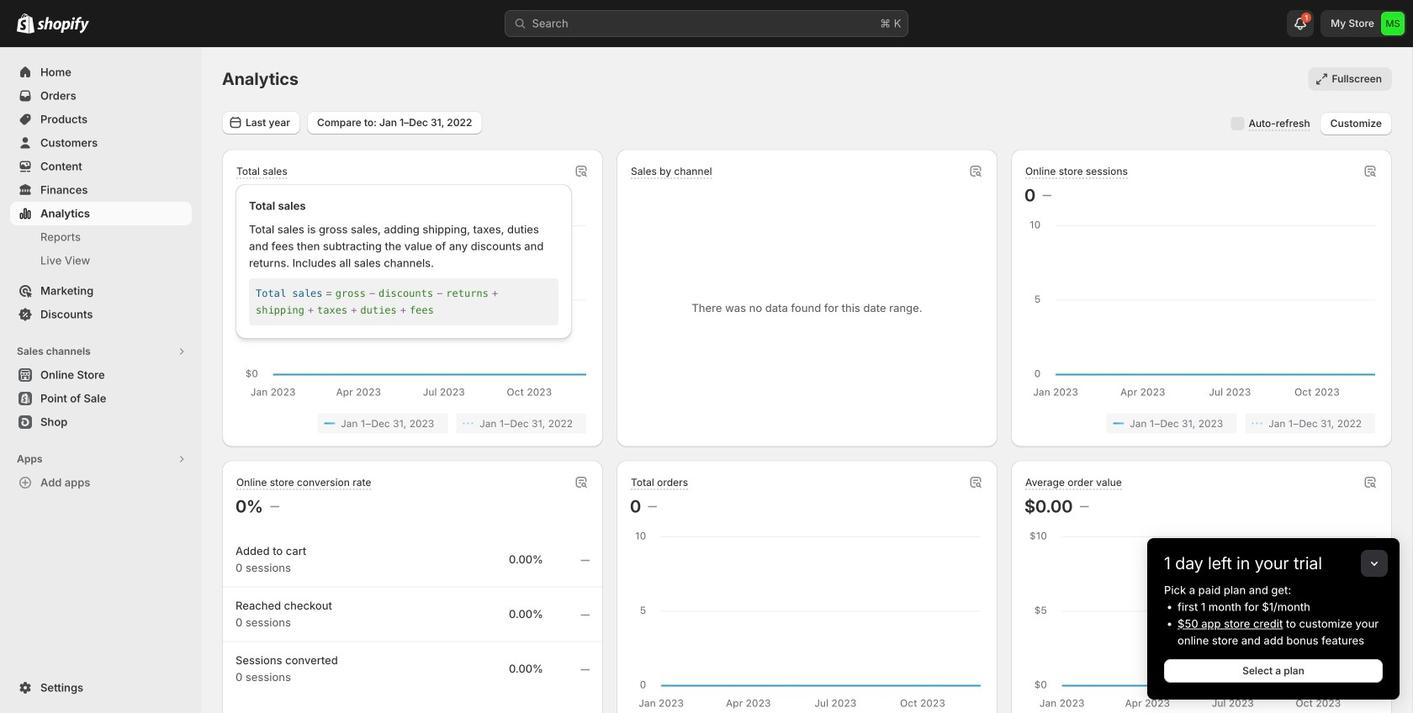 Task type: locate. For each thing, give the bounding box(es) containing it.
1 list from the left
[[239, 413, 586, 434]]

list
[[239, 413, 586, 434], [1028, 413, 1375, 434]]

my store image
[[1381, 12, 1405, 35]]

0 horizontal spatial list
[[239, 413, 586, 434]]

shopify image
[[17, 13, 34, 33], [37, 17, 89, 33]]

1 horizontal spatial list
[[1028, 413, 1375, 434]]

0 horizontal spatial shopify image
[[17, 13, 34, 33]]



Task type: describe. For each thing, give the bounding box(es) containing it.
2 list from the left
[[1028, 413, 1375, 434]]

1 horizontal spatial shopify image
[[37, 17, 89, 33]]



Task type: vqa. For each thing, say whether or not it's contained in the screenshot.
first LIST from left
yes



